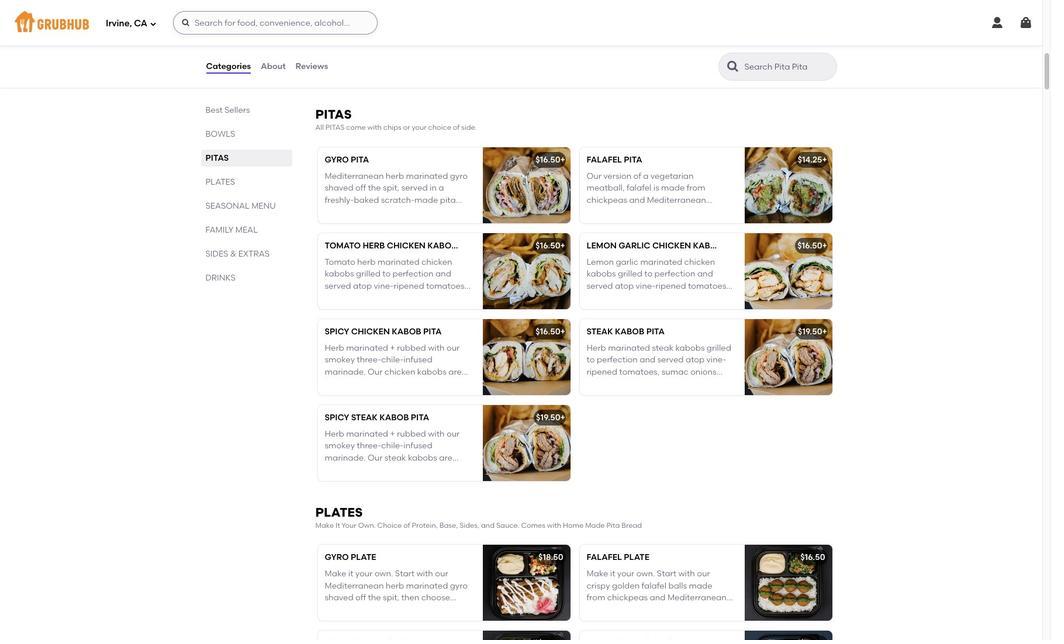 Task type: describe. For each thing, give the bounding box(es) containing it.
$19.50 for steak kabob pita
[[798, 327, 822, 337]]

0 horizontal spatial svg image
[[150, 20, 157, 27]]

pitas all pitas come with chips or your choice of side.
[[315, 107, 477, 132]]

about
[[261, 61, 286, 71]]

categories button
[[205, 46, 251, 88]]

irvine,
[[106, 18, 132, 28]]

plates for plates make it your own. choice of protein, base, sides, and sauce. comes with home made pita bread
[[315, 505, 363, 519]]

comes
[[521, 521, 545, 529]]

plates for plates
[[205, 177, 235, 187]]

reviews button
[[295, 46, 329, 88]]

seasonal
[[205, 201, 249, 211]]

plates make it your own. choice of protein, base, sides, and sauce. comes with home made pita bread
[[315, 505, 642, 529]]

$19.50 for spicy steak kabob pita
[[536, 413, 560, 422]]

chicken inside spicy chicken bowl button
[[351, 15, 390, 25]]

spicy chicken kabob pita
[[325, 327, 442, 337]]

gyro pita image
[[483, 147, 570, 223]]

seasonal menu tab
[[205, 200, 287, 212]]

$19.50 + for steak kabob pita
[[798, 327, 827, 337]]

family meal tab
[[205, 224, 287, 236]]

base,
[[439, 521, 458, 529]]

categories
[[206, 61, 251, 71]]

spicy chicken bowl
[[325, 15, 417, 25]]

bowls tab
[[205, 128, 287, 140]]

with inside plates make it your own. choice of protein, base, sides, and sauce. comes with home made pita bread
[[547, 521, 561, 529]]

falafel for plates
[[587, 552, 622, 562]]

+ for gyro pita
[[560, 155, 565, 165]]

lemon garlic chicken kabob pita image
[[744, 233, 832, 309]]

meal
[[235, 225, 258, 235]]

steak kabob pita image
[[744, 319, 832, 395]]

pitas tab
[[205, 152, 287, 164]]

$16.50 for steak kabob pita
[[536, 327, 560, 337]]

1 vertical spatial steak
[[351, 413, 377, 422]]

$16.50 + for steak kabob pita
[[536, 327, 565, 337]]

falafel for pitas
[[587, 155, 622, 165]]

+ for spicy chicken kabob pita
[[560, 327, 565, 337]]

choice
[[428, 124, 451, 132]]

gyro for plates
[[325, 552, 349, 562]]

Search Pita Pita search field
[[743, 61, 833, 72]]

gyro pita
[[325, 155, 369, 165]]

search icon image
[[726, 60, 740, 74]]

menu
[[251, 201, 276, 211]]

extras
[[238, 249, 270, 259]]

gyro for pitas
[[325, 155, 349, 165]]

1 horizontal spatial svg image
[[1019, 16, 1033, 30]]

lemon garlic chicken kabob plate image
[[744, 631, 832, 640]]

sides & extras tab
[[205, 248, 287, 260]]

come
[[346, 124, 366, 132]]

plate for falafel plate
[[624, 552, 649, 562]]

family
[[205, 225, 233, 235]]

garlic
[[619, 241, 650, 251]]

irvine, ca
[[106, 18, 147, 28]]

it
[[336, 521, 340, 529]]

pitas for pitas
[[205, 153, 229, 163]]

0 vertical spatial steak
[[587, 327, 613, 337]]

+ for falafel pita
[[822, 155, 827, 165]]

seasonal menu
[[205, 201, 276, 211]]

$18.50
[[538, 552, 563, 562]]

best sellers
[[205, 105, 250, 115]]

tomato
[[325, 241, 361, 251]]

tomato herb chicken kabob pita image
[[483, 233, 570, 309]]

plates tab
[[205, 176, 287, 188]]

side.
[[461, 124, 477, 132]]

reviews
[[296, 61, 328, 71]]

spicy steak kabob pita image
[[483, 405, 570, 481]]

bowls
[[205, 129, 235, 139]]

best
[[205, 105, 223, 115]]



Task type: vqa. For each thing, say whether or not it's contained in the screenshot.
CA
yes



Task type: locate. For each thing, give the bounding box(es) containing it.
svg image
[[990, 16, 1004, 30], [181, 18, 191, 27]]

gyro
[[325, 155, 349, 165], [325, 552, 349, 562]]

falafel pita
[[587, 155, 642, 165]]

with
[[367, 124, 382, 132], [547, 521, 561, 529]]

tomato herb chicken kabob pita
[[325, 241, 477, 251]]

plate
[[351, 552, 376, 562], [624, 552, 649, 562]]

sides
[[205, 249, 228, 259]]

falafel plate image
[[744, 545, 832, 621]]

1 horizontal spatial svg image
[[990, 16, 1004, 30]]

1 gyro from the top
[[325, 155, 349, 165]]

2 vertical spatial spicy
[[325, 413, 349, 422]]

of left side.
[[453, 124, 460, 132]]

$16.50 for lemon garlic chicken kabob pita
[[536, 241, 560, 251]]

drinks
[[205, 273, 236, 283]]

main navigation navigation
[[0, 0, 1042, 46]]

bowl
[[392, 15, 417, 25]]

falafel
[[587, 155, 622, 165], [587, 552, 622, 562]]

and
[[481, 521, 495, 529]]

pitas down bowls
[[205, 153, 229, 163]]

plates inside plates make it your own. choice of protein, base, sides, and sauce. comes with home made pita bread
[[315, 505, 363, 519]]

plate down own.
[[351, 552, 376, 562]]

spicy
[[325, 15, 349, 25], [325, 327, 349, 337], [325, 413, 349, 422]]

all
[[315, 124, 324, 132]]

$19.50 + for spicy steak kabob pita
[[536, 413, 565, 422]]

spicy chicken bowl button
[[318, 7, 570, 83]]

sauce.
[[496, 521, 519, 529]]

2 plate from the left
[[624, 552, 649, 562]]

2 spicy from the top
[[325, 327, 349, 337]]

1 horizontal spatial with
[[547, 521, 561, 529]]

0 horizontal spatial $19.50
[[536, 413, 560, 422]]

+ for tomato herb chicken kabob pita
[[560, 241, 565, 251]]

falafel pita image
[[744, 147, 832, 223]]

+ for spicy steak kabob pita
[[560, 413, 565, 422]]

1 plate from the left
[[351, 552, 376, 562]]

&
[[230, 249, 236, 259]]

choice
[[377, 521, 402, 529]]

of right choice
[[403, 521, 410, 529]]

make
[[315, 521, 334, 529]]

1 vertical spatial plates
[[315, 505, 363, 519]]

plate down bread
[[624, 552, 649, 562]]

3 spicy from the top
[[325, 413, 349, 422]]

steak kabob pita
[[587, 327, 665, 337]]

pita
[[606, 521, 620, 529]]

pitas up all
[[315, 107, 352, 122]]

home
[[563, 521, 584, 529]]

1 vertical spatial gyro
[[325, 552, 349, 562]]

pitas inside tab
[[205, 153, 229, 163]]

1 falafel from the top
[[587, 155, 622, 165]]

gyro plate image
[[483, 545, 570, 621]]

lemon garlic chicken kabob pita
[[587, 241, 743, 251]]

pitas right all
[[325, 124, 345, 132]]

made
[[585, 521, 605, 529]]

falafel plate
[[587, 552, 649, 562]]

chicken
[[351, 15, 390, 25], [387, 241, 426, 251], [652, 241, 691, 251], [351, 327, 390, 337]]

+ for steak kabob pita
[[822, 327, 827, 337]]

+ for lemon garlic chicken kabob pita
[[822, 241, 827, 251]]

or
[[403, 124, 410, 132]]

0 horizontal spatial of
[[403, 521, 410, 529]]

0 vertical spatial with
[[367, 124, 382, 132]]

your
[[342, 521, 356, 529]]

best sellers tab
[[205, 104, 287, 116]]

svg image
[[1019, 16, 1033, 30], [150, 20, 157, 27]]

0 horizontal spatial plate
[[351, 552, 376, 562]]

1 vertical spatial spicy
[[325, 327, 349, 337]]

$14.25
[[798, 155, 822, 165]]

lemon
[[587, 241, 617, 251]]

spicy for spicy steak kabob pita
[[325, 413, 349, 422]]

$16.50 + for lemon garlic chicken kabob pita
[[536, 241, 565, 251]]

with inside pitas all pitas come with chips or your choice of side.
[[367, 124, 382, 132]]

0 horizontal spatial svg image
[[181, 18, 191, 27]]

spicy chicken bowl image
[[483, 7, 570, 83]]

drinks tab
[[205, 272, 287, 284]]

0 vertical spatial pitas
[[315, 107, 352, 122]]

pitas for pitas all pitas come with chips or your choice of side.
[[315, 107, 352, 122]]

Search for food, convenience, alcohol... search field
[[173, 11, 378, 34]]

spicy for spicy chicken bowl
[[325, 15, 349, 25]]

1 vertical spatial pitas
[[325, 124, 345, 132]]

spicy inside spicy chicken bowl button
[[325, 15, 349, 25]]

1 spicy from the top
[[325, 15, 349, 25]]

with left the home
[[547, 521, 561, 529]]

1 vertical spatial $19.50 +
[[536, 413, 565, 422]]

$19.50 +
[[798, 327, 827, 337], [536, 413, 565, 422]]

herb
[[363, 241, 385, 251]]

$16.50
[[536, 155, 560, 165], [536, 241, 560, 251], [798, 241, 822, 251], [536, 327, 560, 337], [800, 552, 825, 562]]

with left chips at the top of the page
[[367, 124, 382, 132]]

sides & extras
[[205, 249, 270, 259]]

2 vertical spatial pitas
[[205, 153, 229, 163]]

ca
[[134, 18, 147, 28]]

of
[[453, 124, 460, 132], [403, 521, 410, 529]]

plates
[[205, 177, 235, 187], [315, 505, 363, 519]]

0 vertical spatial of
[[453, 124, 460, 132]]

$14.25 +
[[798, 155, 827, 165]]

bread
[[621, 521, 642, 529]]

kabob
[[427, 241, 457, 251], [693, 241, 722, 251], [392, 327, 421, 337], [615, 327, 644, 337], [379, 413, 409, 422]]

plates up it
[[315, 505, 363, 519]]

1 horizontal spatial $19.50 +
[[798, 327, 827, 337]]

gyro down the come
[[325, 155, 349, 165]]

sellers
[[224, 105, 250, 115]]

1 vertical spatial with
[[547, 521, 561, 529]]

of inside pitas all pitas come with chips or your choice of side.
[[453, 124, 460, 132]]

your
[[412, 124, 427, 132]]

1 horizontal spatial plate
[[624, 552, 649, 562]]

spicy steak kabob pita
[[325, 413, 429, 422]]

$16.50 for falafel pita
[[536, 155, 560, 165]]

own.
[[358, 521, 376, 529]]

0 horizontal spatial steak
[[351, 413, 377, 422]]

chips
[[383, 124, 401, 132]]

2 gyro from the top
[[325, 552, 349, 562]]

0 vertical spatial $19.50
[[798, 327, 822, 337]]

1 horizontal spatial plates
[[315, 505, 363, 519]]

0 horizontal spatial plates
[[205, 177, 235, 187]]

family meal
[[205, 225, 258, 235]]

$16.50 +
[[536, 155, 565, 165], [536, 241, 565, 251], [798, 241, 827, 251], [536, 327, 565, 337]]

0 horizontal spatial $19.50 +
[[536, 413, 565, 422]]

0 vertical spatial $19.50 +
[[798, 327, 827, 337]]

1 vertical spatial falafel
[[587, 552, 622, 562]]

0 vertical spatial falafel
[[587, 155, 622, 165]]

+
[[560, 155, 565, 165], [822, 155, 827, 165], [560, 241, 565, 251], [822, 241, 827, 251], [560, 327, 565, 337], [822, 327, 827, 337], [560, 413, 565, 422]]

1 horizontal spatial of
[[453, 124, 460, 132]]

plate for gyro plate
[[351, 552, 376, 562]]

plates up the seasonal
[[205, 177, 235, 187]]

0 vertical spatial spicy
[[325, 15, 349, 25]]

sides,
[[460, 521, 479, 529]]

$19.50
[[798, 327, 822, 337], [536, 413, 560, 422]]

gyro plate
[[325, 552, 376, 562]]

1 horizontal spatial $19.50
[[798, 327, 822, 337]]

tomato herb chicken kabob plate image
[[483, 631, 570, 640]]

spicy chicken kabob pita image
[[483, 319, 570, 395]]

pita
[[351, 155, 369, 165], [624, 155, 642, 165], [459, 241, 477, 251], [724, 241, 743, 251], [423, 327, 442, 337], [646, 327, 665, 337], [411, 413, 429, 422]]

$16.50 + for falafel pita
[[536, 155, 565, 165]]

spicy for spicy chicken kabob pita
[[325, 327, 349, 337]]

0 vertical spatial gyro
[[325, 155, 349, 165]]

protein,
[[412, 521, 438, 529]]

1 horizontal spatial steak
[[587, 327, 613, 337]]

gyro down it
[[325, 552, 349, 562]]

about button
[[260, 46, 286, 88]]

1 vertical spatial $19.50
[[536, 413, 560, 422]]

1 vertical spatial of
[[403, 521, 410, 529]]

steak
[[587, 327, 613, 337], [351, 413, 377, 422]]

0 vertical spatial plates
[[205, 177, 235, 187]]

of inside plates make it your own. choice of protein, base, sides, and sauce. comes with home made pita bread
[[403, 521, 410, 529]]

pitas
[[315, 107, 352, 122], [325, 124, 345, 132], [205, 153, 229, 163]]

2 falafel from the top
[[587, 552, 622, 562]]

0 horizontal spatial with
[[367, 124, 382, 132]]

plates inside plates tab
[[205, 177, 235, 187]]



